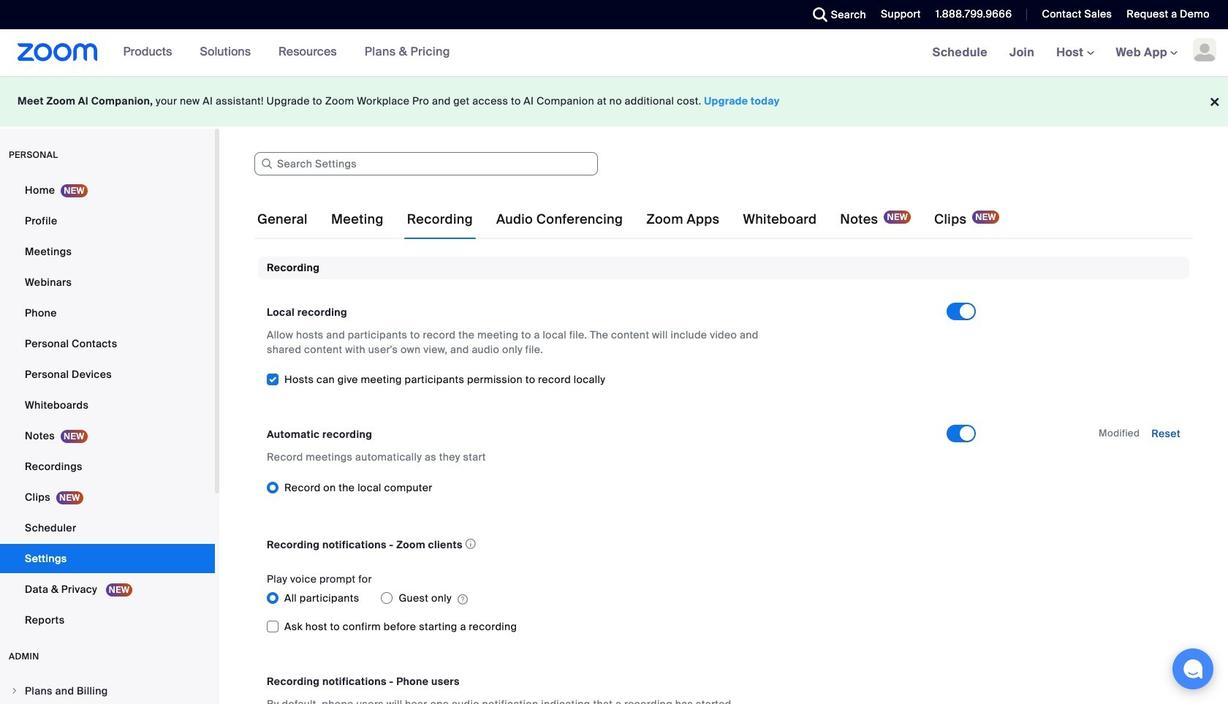 Task type: describe. For each thing, give the bounding box(es) containing it.
product information navigation
[[98, 29, 461, 76]]

profile picture image
[[1193, 38, 1217, 61]]

Search Settings text field
[[254, 152, 598, 175]]

tabs of my account settings page tab list
[[254, 199, 1002, 240]]

learn more about guest only image
[[458, 593, 468, 606]]

right image
[[10, 687, 19, 695]]

meetings navigation
[[922, 29, 1228, 77]]



Task type: locate. For each thing, give the bounding box(es) containing it.
recording element
[[258, 257, 1190, 704]]

personal menu menu
[[0, 175, 215, 636]]

application
[[267, 535, 934, 555]]

application inside recording element
[[267, 535, 934, 555]]

footer
[[0, 76, 1228, 126]]

open chat image
[[1183, 659, 1204, 679]]

option group inside recording element
[[267, 587, 947, 610]]

option group
[[267, 587, 947, 610]]

zoom logo image
[[18, 43, 98, 61]]

info outline image
[[466, 535, 476, 554]]

menu item
[[0, 677, 215, 704]]

banner
[[0, 29, 1228, 77]]



Task type: vqa. For each thing, say whether or not it's contained in the screenshot.
banner
yes



